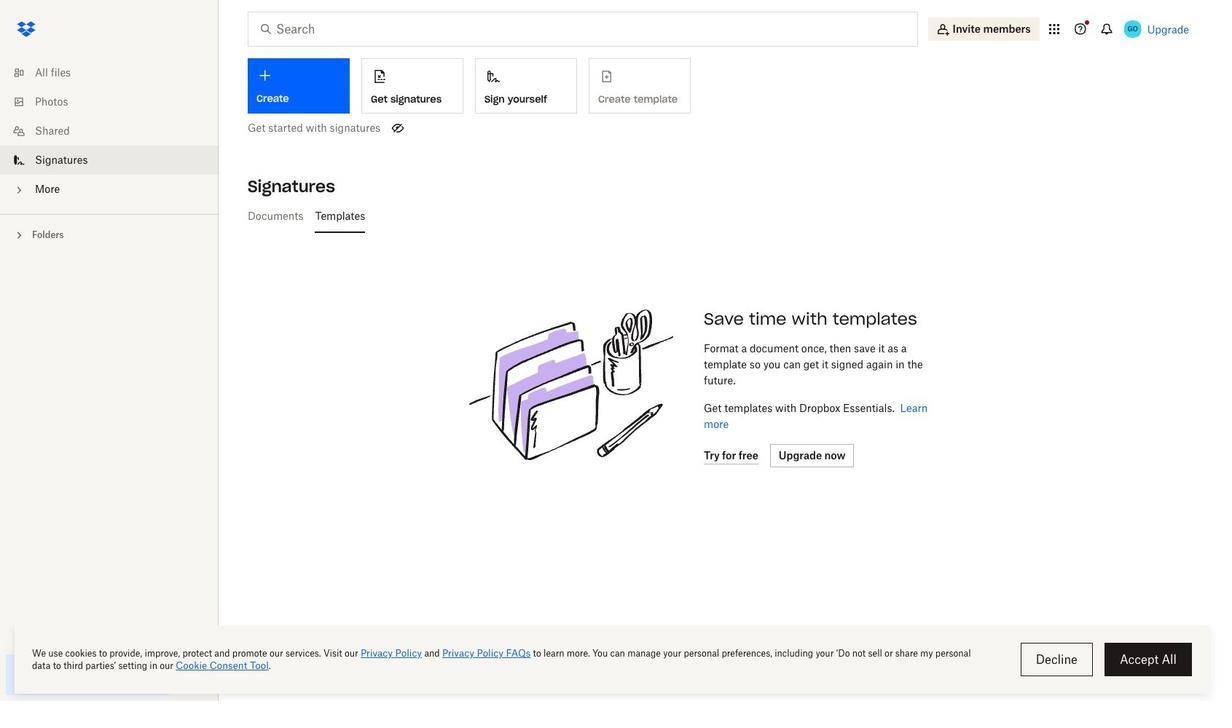 Task type: describe. For each thing, give the bounding box(es) containing it.
Search text field
[[276, 20, 887, 38]]

more image
[[12, 183, 26, 197]]



Task type: vqa. For each thing, say whether or not it's contained in the screenshot.
THE 'DROPBOX' "image"
yes



Task type: locate. For each thing, give the bounding box(es) containing it.
tab list
[[242, 198, 1195, 233]]

dropbox image
[[12, 15, 41, 44]]

list item
[[0, 146, 219, 175]]

list
[[0, 50, 219, 214]]



